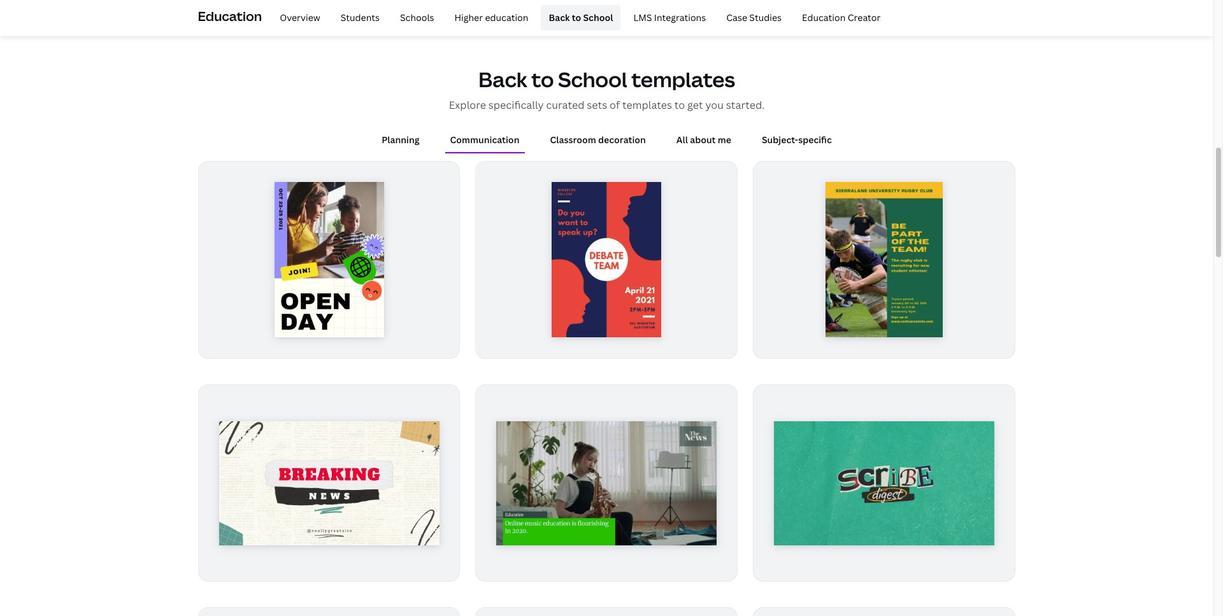 Task type: locate. For each thing, give the bounding box(es) containing it.
1 horizontal spatial to
[[572, 11, 581, 23]]

0 vertical spatial templates
[[632, 66, 735, 93]]

green minimal youtube explainer video image
[[497, 422, 717, 546]]

school left lms
[[583, 11, 613, 23]]

templates up get
[[632, 66, 735, 93]]

back inside menu bar
[[549, 11, 570, 23]]

1 horizontal spatial education
[[802, 11, 846, 23]]

explore
[[449, 98, 486, 112]]

education for education
[[198, 8, 262, 25]]

school up sets
[[558, 66, 628, 93]]

subject-
[[762, 134, 799, 146]]

planning
[[382, 134, 420, 146]]

sets
[[587, 98, 607, 112]]

to
[[572, 11, 581, 23], [532, 66, 554, 93], [675, 98, 685, 112]]

planning button
[[377, 128, 425, 153]]

education
[[485, 11, 529, 23]]

back to school link
[[541, 5, 621, 31]]

students link
[[333, 5, 387, 31]]

you
[[706, 98, 724, 112]]

orange and dark blue college poster image
[[552, 183, 662, 338]]

2 vertical spatial to
[[675, 98, 685, 112]]

classroom decoration
[[550, 134, 646, 146]]

1 vertical spatial templates
[[623, 98, 672, 112]]

1 vertical spatial to
[[532, 66, 554, 93]]

lms integrations link
[[626, 5, 714, 31]]

templates right of
[[623, 98, 672, 112]]

students
[[341, 11, 380, 23]]

education
[[198, 8, 262, 25], [802, 11, 846, 23]]

case studies
[[727, 11, 782, 23]]

back
[[549, 11, 570, 23], [479, 66, 528, 93]]

of
[[610, 98, 620, 112]]

0 horizontal spatial education
[[198, 8, 262, 25]]

back inside back to school templates explore specifically curated sets of templates to get you started.
[[479, 66, 528, 93]]

back up 'specifically'
[[479, 66, 528, 93]]

schools link
[[393, 5, 442, 31]]

education creator link
[[795, 5, 889, 31]]

menu bar
[[267, 5, 889, 31]]

0 vertical spatial to
[[572, 11, 581, 23]]

all about me button
[[672, 128, 737, 153]]

0 vertical spatial school
[[583, 11, 613, 23]]

0 vertical spatial back
[[549, 11, 570, 23]]

higher education
[[455, 11, 529, 23]]

curated
[[546, 98, 585, 112]]

studies
[[750, 11, 782, 23]]

creator
[[848, 11, 881, 23]]

yellow and green dynamic frames rugby recruitment poster image
[[826, 183, 943, 338]]

templates
[[632, 66, 735, 93], [623, 98, 672, 112]]

1 vertical spatial back
[[479, 66, 528, 93]]

school
[[583, 11, 613, 23], [558, 66, 628, 93]]

school inside back to school templates explore specifically curated sets of templates to get you started.
[[558, 66, 628, 93]]

to for back to school
[[572, 11, 581, 23]]

school for back to school templates explore specifically curated sets of templates to get you started.
[[558, 66, 628, 93]]

back for back to school templates explore specifically curated sets of templates to get you started.
[[479, 66, 528, 93]]

to for back to school templates explore specifically curated sets of templates to get you started.
[[532, 66, 554, 93]]

classroom decoration button
[[545, 128, 651, 153]]

1 vertical spatial school
[[558, 66, 628, 93]]

back to school templates explore specifically curated sets of templates to get you started.
[[449, 66, 765, 112]]

school for back to school
[[583, 11, 613, 23]]

0 horizontal spatial to
[[532, 66, 554, 93]]

0 horizontal spatial back
[[479, 66, 528, 93]]

about
[[690, 134, 716, 146]]

1 horizontal spatial back
[[549, 11, 570, 23]]

communication button
[[445, 128, 525, 153]]

back right "education"
[[549, 11, 570, 23]]

schools
[[400, 11, 434, 23]]

back to school
[[549, 11, 613, 23]]



Task type: describe. For each thing, give the bounding box(es) containing it.
me
[[718, 134, 732, 146]]

subject-specific button
[[757, 128, 837, 153]]

higher
[[455, 11, 483, 23]]

beige papercut breaking news video image
[[219, 422, 439, 546]]

communication
[[450, 134, 520, 146]]

2 horizontal spatial to
[[675, 98, 685, 112]]

higher education link
[[447, 5, 536, 31]]

all
[[677, 134, 688, 146]]

integrations
[[654, 11, 706, 23]]

green black and white yellow contemporary editorial general news logo image
[[775, 422, 995, 546]]

case
[[727, 11, 748, 23]]

education creator
[[802, 11, 881, 23]]

decoration
[[598, 134, 646, 146]]

all about me
[[677, 134, 732, 146]]

education for education creator
[[802, 11, 846, 23]]

overview link
[[272, 5, 328, 31]]

started.
[[726, 98, 765, 112]]

menu bar containing overview
[[267, 5, 889, 31]]

get
[[688, 98, 703, 112]]

lms
[[634, 11, 652, 23]]

subject-specific
[[762, 134, 832, 146]]

classroom
[[550, 134, 596, 146]]

lms integrations
[[634, 11, 706, 23]]

purple and yellow playful think school poster image
[[274, 183, 384, 338]]

specific
[[799, 134, 832, 146]]

specifically
[[489, 98, 544, 112]]

case studies link
[[719, 5, 790, 31]]

overview
[[280, 11, 320, 23]]

back for back to school
[[549, 11, 570, 23]]



Task type: vqa. For each thing, say whether or not it's contained in the screenshot.
Case
yes



